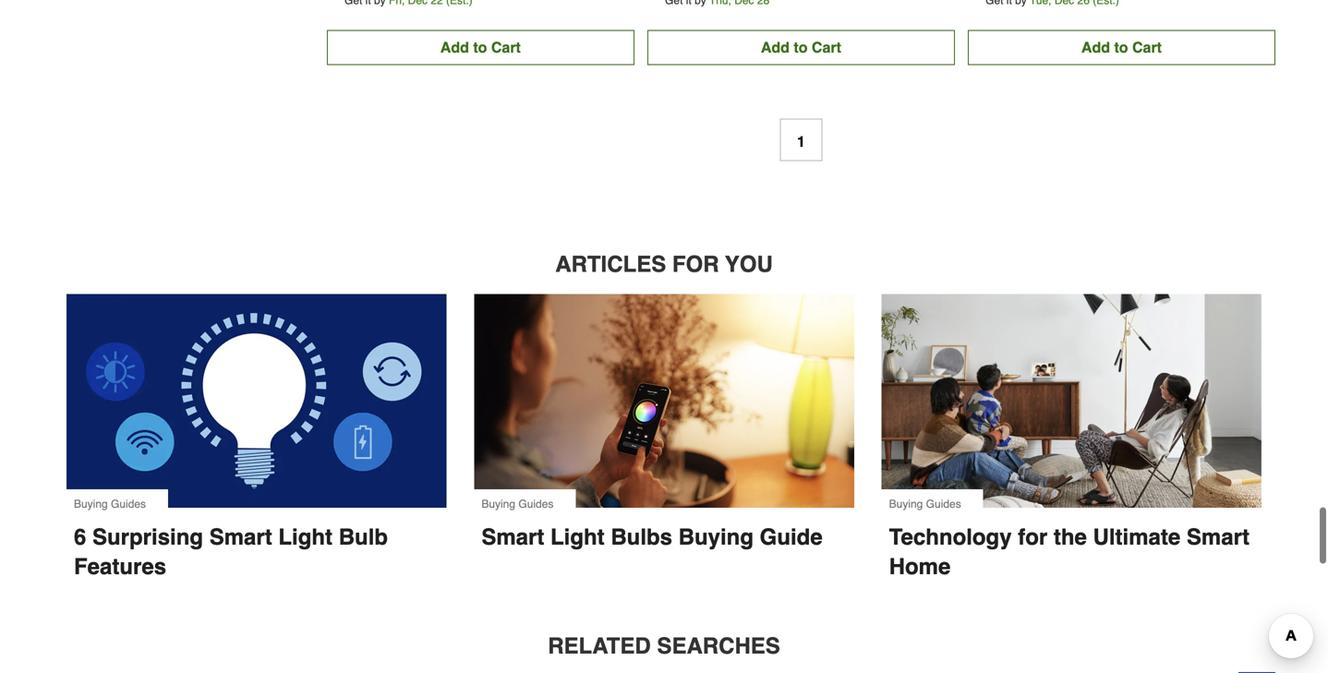 Task type: locate. For each thing, give the bounding box(es) containing it.
2 horizontal spatial add to cart button
[[968, 30, 1276, 65]]

buying
[[890, 498, 923, 511], [74, 498, 108, 511], [482, 498, 516, 511], [679, 525, 754, 550]]

1 horizontal spatial add to cart
[[761, 39, 842, 56]]

buying guides link for the
[[882, 294, 1262, 519]]

light inside 6 surprising smart light bulb features
[[279, 525, 333, 550]]

0 horizontal spatial add to cart button
[[327, 30, 635, 65]]

add
[[441, 39, 469, 56], [761, 39, 790, 56], [1082, 39, 1111, 56]]

0 horizontal spatial guides
[[111, 498, 146, 511]]

0 horizontal spatial add
[[441, 39, 469, 56]]

to
[[473, 39, 487, 56], [794, 39, 808, 56], [1115, 39, 1129, 56]]

light
[[279, 525, 333, 550], [551, 525, 605, 550]]

buying guides link
[[67, 294, 447, 519], [474, 294, 854, 519], [882, 294, 1262, 519]]

guides for technology
[[927, 498, 962, 511]]

add for third add to cart button from left
[[1082, 39, 1111, 56]]

1 horizontal spatial buying guides link
[[474, 294, 854, 519]]

2 horizontal spatial add to cart
[[1082, 39, 1162, 56]]

ultimate
[[1094, 525, 1181, 550]]

3 add to cart from the left
[[1082, 39, 1162, 56]]

buying guides for technology
[[890, 498, 962, 511]]

1 horizontal spatial to
[[794, 39, 808, 56]]

smart inside technology for the ultimate smart home
[[1187, 525, 1250, 550]]

2 cart from the left
[[812, 39, 842, 56]]

0 horizontal spatial buying guides
[[74, 498, 146, 511]]

1 horizontal spatial smart
[[482, 525, 545, 550]]

you
[[725, 252, 773, 277]]

guide
[[760, 525, 823, 550]]

surprising
[[92, 525, 203, 550]]

0 horizontal spatial cart
[[491, 39, 521, 56]]

0 horizontal spatial smart
[[209, 525, 272, 550]]

2 horizontal spatial buying guides
[[890, 498, 962, 511]]

for
[[673, 252, 719, 277]]

1 light from the left
[[279, 525, 333, 550]]

buying guides
[[890, 498, 962, 511], [74, 498, 146, 511], [482, 498, 554, 511]]

add to cart
[[441, 39, 521, 56], [761, 39, 842, 56], [1082, 39, 1162, 56]]

0 horizontal spatial light
[[279, 525, 333, 550]]

2 horizontal spatial add
[[1082, 39, 1111, 56]]

2 buying guides link from the left
[[474, 294, 854, 519]]

the
[[1054, 525, 1088, 550]]

2 horizontal spatial guides
[[927, 498, 962, 511]]

technology for the ultimate smart home
[[890, 525, 1250, 580]]

a image with colorful graphics showing smart bulb technology. image
[[67, 294, 447, 508]]

for
[[1019, 525, 1048, 550]]

6
[[74, 525, 86, 550]]

0 horizontal spatial to
[[473, 39, 487, 56]]

searches
[[657, 634, 781, 659]]

smart
[[1187, 525, 1250, 550], [209, 525, 272, 550], [482, 525, 545, 550]]

a woman adjusting the lighting with her smart phone. image
[[474, 294, 854, 508]]

buying guides link for smart
[[67, 294, 447, 519]]

1 horizontal spatial buying guides
[[482, 498, 554, 511]]

a man and child sitting on the floor and a woman in a chair while having a video call. image
[[882, 294, 1262, 508]]

related
[[548, 634, 651, 659]]

buying guides link for bulbs
[[474, 294, 854, 519]]

2 horizontal spatial to
[[1115, 39, 1129, 56]]

1 link
[[780, 119, 823, 161]]

1 add to cart button from the left
[[327, 30, 635, 65]]

1 horizontal spatial light
[[551, 525, 605, 550]]

features
[[74, 554, 166, 580]]

light left bulbs
[[551, 525, 605, 550]]

1 add to cart from the left
[[441, 39, 521, 56]]

1 horizontal spatial add to cart button
[[648, 30, 955, 65]]

1 horizontal spatial add
[[761, 39, 790, 56]]

3 buying guides link from the left
[[882, 294, 1262, 519]]

add to cart button
[[327, 30, 635, 65], [648, 30, 955, 65], [968, 30, 1276, 65]]

2 add to cart from the left
[[761, 39, 842, 56]]

buying guides for 6
[[74, 498, 146, 511]]

2 to from the left
[[794, 39, 808, 56]]

light left "bulb"
[[279, 525, 333, 550]]

0 horizontal spatial buying guides link
[[67, 294, 447, 519]]

1 horizontal spatial guides
[[519, 498, 554, 511]]

articles
[[556, 252, 666, 277]]

related searches
[[548, 634, 781, 659]]

2 add to cart button from the left
[[648, 30, 955, 65]]

guides
[[927, 498, 962, 511], [111, 498, 146, 511], [519, 498, 554, 511]]

1 add from the left
[[441, 39, 469, 56]]

2 horizontal spatial cart
[[1133, 39, 1162, 56]]

3 add from the left
[[1082, 39, 1111, 56]]

2 horizontal spatial smart
[[1187, 525, 1250, 550]]

add for 2nd add to cart button from left
[[761, 39, 790, 56]]

buying for technology
[[890, 498, 923, 511]]

1
[[797, 133, 806, 150]]

2 horizontal spatial buying guides link
[[882, 294, 1262, 519]]

2 add from the left
[[761, 39, 790, 56]]

smart light bulbs buying guide
[[482, 525, 823, 550]]

buying guides for smart
[[482, 498, 554, 511]]

1 horizontal spatial cart
[[812, 39, 842, 56]]

bulbs
[[611, 525, 673, 550]]

cart
[[491, 39, 521, 56], [812, 39, 842, 56], [1133, 39, 1162, 56]]

0 horizontal spatial add to cart
[[441, 39, 521, 56]]

1 buying guides link from the left
[[67, 294, 447, 519]]



Task type: vqa. For each thing, say whether or not it's contained in the screenshot.
"Spa"
no



Task type: describe. For each thing, give the bounding box(es) containing it.
buying inside smart light bulbs buying guide link
[[679, 525, 754, 550]]

3 to from the left
[[1115, 39, 1129, 56]]

1 to from the left
[[473, 39, 487, 56]]

bulb
[[339, 525, 388, 550]]

2 light from the left
[[551, 525, 605, 550]]

1 cart from the left
[[491, 39, 521, 56]]

smart inside 6 surprising smart light bulb features
[[209, 525, 272, 550]]

guides for 6
[[111, 498, 146, 511]]

3 cart from the left
[[1133, 39, 1162, 56]]

guides for smart
[[519, 498, 554, 511]]

buying for smart
[[482, 498, 516, 511]]

6 surprising smart light bulb features link
[[67, 508, 447, 582]]

technology
[[890, 525, 1012, 550]]

home
[[890, 554, 951, 580]]

6 surprising smart light bulb features
[[74, 525, 388, 580]]

3 add to cart button from the left
[[968, 30, 1276, 65]]

smart light bulbs buying guide link
[[474, 508, 854, 553]]

buying for 6
[[74, 498, 108, 511]]

technology for the ultimate smart home link
[[882, 508, 1262, 582]]

add for 1st add to cart button from the left
[[441, 39, 469, 56]]

articles for you
[[556, 252, 773, 277]]



